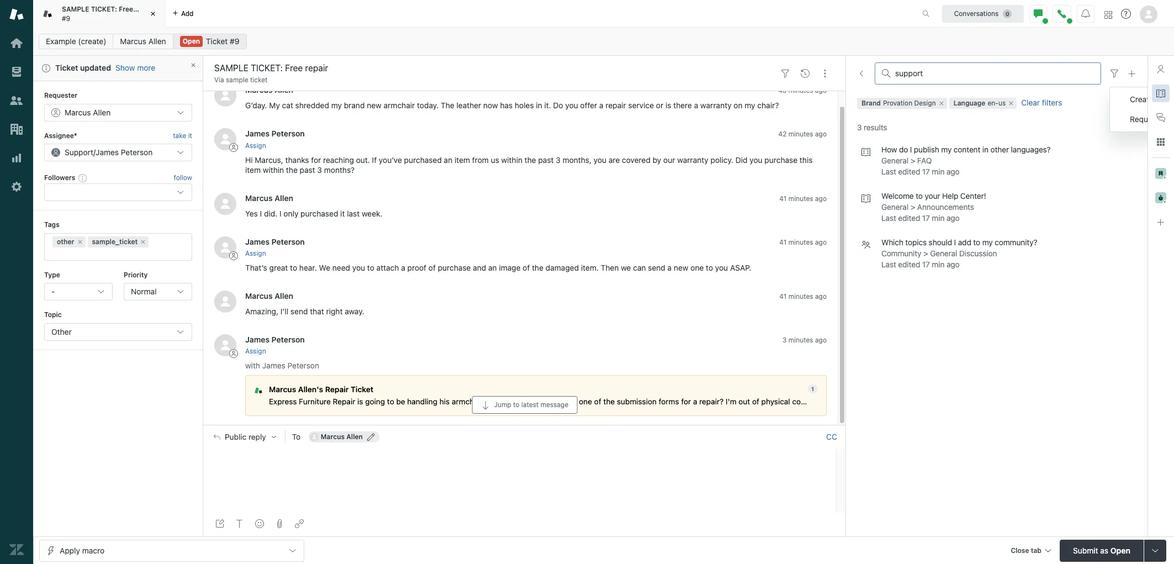 Task type: describe. For each thing, give the bounding box(es) containing it.
reaching
[[323, 155, 354, 164]]

create article
[[1130, 94, 1175, 104]]

submission
[[617, 397, 657, 406]]

repair.
[[485, 397, 507, 406]]

button displays agent's chat status as online. image
[[1034, 9, 1043, 18]]

marcus right marcus.allen@example.com icon
[[321, 433, 345, 441]]

0 vertical spatial new
[[367, 101, 382, 110]]

assign button for hi
[[245, 141, 266, 151]]

jump
[[494, 401, 512, 409]]

-
[[51, 287, 55, 296]]

ticket:
[[91, 5, 117, 13]]

0 horizontal spatial remove image
[[77, 239, 83, 245]]

cc button
[[827, 432, 838, 442]]

can
[[633, 263, 646, 272]]

via
[[214, 76, 224, 84]]

topics
[[906, 238, 927, 247]]

it.
[[545, 101, 551, 110]]

0 vertical spatial repair
[[325, 385, 349, 394]]

language
[[954, 99, 986, 107]]

help
[[943, 191, 959, 201]]

you right do
[[566, 101, 578, 110]]

are
[[609, 155, 620, 164]]

0 vertical spatial past
[[538, 155, 554, 164]]

time tracking image
[[1156, 192, 1167, 203]]

0 horizontal spatial other
[[57, 237, 74, 246]]

to inside marcus allen's repair ticket express furniture repair is going to be handling his armchair repair. could you send me one of the submission forms for a repair? i'm out of physical copies in the office
[[387, 397, 394, 406]]

0 vertical spatial remove image
[[939, 100, 945, 107]]

yes i did. i only purchased it last week.
[[245, 209, 383, 218]]

sample
[[226, 76, 248, 84]]

0 vertical spatial is
[[666, 101, 672, 110]]

0 vertical spatial in
[[536, 101, 542, 110]]

us inside hi marcus, thanks for reaching out. if you've purchased an item from us within the past 3 months, you are covered by our warranty policy. did you purchase this item within the past 3 months?
[[491, 155, 499, 164]]

general
[[931, 249, 958, 258]]

1 vertical spatial an
[[488, 263, 497, 272]]

design
[[915, 99, 936, 107]]

peterson for 3
[[272, 335, 305, 344]]

this
[[800, 155, 813, 164]]

clear filters
[[1022, 98, 1063, 107]]

allen up 'only'
[[275, 193, 293, 203]]

is inside marcus allen's repair ticket express furniture repair is going to be handling his armchair repair. could you send me one of the submission forms for a repair? i'm out of physical copies in the office
[[358, 397, 363, 406]]

apply
[[60, 546, 80, 555]]

be
[[396, 397, 405, 406]]

has
[[500, 101, 513, 110]]

for inside marcus allen's repair ticket express furniture repair is going to be handling his armchair repair. could you send me one of the submission forms for a repair? i'm out of physical copies in the office
[[681, 397, 691, 406]]

1 horizontal spatial open
[[1111, 546, 1131, 555]]

take it
[[173, 131, 192, 140]]

assign for hi
[[245, 141, 266, 150]]

2 41 from the top
[[780, 238, 787, 246]]

the left office
[[826, 397, 838, 406]]

43 minutes ago text field
[[779, 86, 827, 95]]

i right did.
[[280, 209, 282, 218]]

17 for i
[[923, 167, 930, 176]]

secondary element
[[33, 30, 1175, 52]]

of right the out
[[753, 397, 760, 406]]

to inside jump to latest message button
[[513, 401, 520, 409]]

> inside ‭how do i publish my content in other languages?‬ ‭general‬ > ‭faq‬ last edited 17 min ago
[[911, 156, 916, 165]]

example (create)
[[46, 36, 106, 46]]

1 horizontal spatial filter image
[[1111, 69, 1119, 78]]

1 avatar image from the top
[[214, 85, 236, 107]]

add link (cmd k) image
[[295, 519, 304, 528]]

5 avatar image from the top
[[214, 291, 236, 313]]

menu containing create article
[[1110, 87, 1175, 132]]

away.
[[345, 307, 364, 316]]

admin image
[[9, 180, 24, 194]]

1 vertical spatial send
[[291, 307, 308, 316]]

i inside ‭how do i publish my content in other languages?‬ ‭general‬ > ‭faq‬ last edited 17 min ago
[[910, 145, 912, 154]]

0 horizontal spatial filter image
[[781, 69, 790, 78]]

the down thanks
[[286, 165, 298, 174]]

4 avatar image from the top
[[214, 236, 236, 258]]

public reply button
[[204, 426, 285, 449]]

marcus allen's repair ticket express furniture repair is going to be handling his armchair repair. could you send me one of the submission forms for a repair? i'm out of physical copies in the office
[[269, 385, 860, 406]]

add attachment image
[[275, 519, 284, 528]]

42 minutes ago
[[779, 130, 827, 138]]

42 minutes ago text field
[[779, 130, 827, 138]]

> inside ‭which topics should i add to my community?‬ community > general discussion last edited 17 min ago
[[924, 249, 929, 258]]

that's great to hear. we need you to attach a proof of purchase and an image of the damaged item. then we can send a new one to you asap.
[[245, 263, 752, 272]]

ticket for ticket #9
[[206, 36, 228, 46]]

tags
[[44, 221, 60, 229]]

physical
[[762, 397, 791, 406]]

we
[[319, 263, 330, 272]]

of right proof
[[429, 263, 436, 272]]

g'day.
[[245, 101, 267, 110]]

of right image at the left top of the page
[[523, 263, 530, 272]]

allen left edit user icon
[[347, 433, 363, 441]]

requester element
[[44, 104, 192, 121]]

purchased inside hi marcus, thanks for reaching out. if you've purchased an item from us within the past 3 months, you are covered by our warranty policy. did you purchase this item within the past 3 months?
[[404, 155, 442, 164]]

zendesk support image
[[9, 7, 24, 22]]

languages?‬
[[1011, 145, 1051, 154]]

you right need
[[352, 263, 365, 272]]

edited for topics
[[899, 260, 921, 269]]

allen inside 'requester' element
[[93, 108, 111, 117]]

ticket for ticket updated show more
[[55, 63, 78, 72]]

3 james peterson link from the top
[[245, 335, 305, 344]]

get started image
[[9, 36, 24, 50]]

organizations image
[[9, 122, 24, 136]]

warranty inside hi marcus, thanks for reaching out. if you've purchased an item from us within the past 3 months, you are covered by our warranty policy. did you purchase this item within the past 3 months?
[[678, 155, 709, 164]]

add inside ‭which topics should i add to my community?‬ community > general discussion last edited 17 min ago
[[958, 238, 972, 247]]

min inside ‭welcome to your help center!‬ ‭general‬ > ‭announcements‬ last edited 17 min ago
[[932, 213, 945, 223]]

41 minutes ago for yes i did. i only purchased it last week.
[[780, 194, 827, 203]]

ticket
[[250, 76, 268, 84]]

0 vertical spatial item
[[455, 155, 470, 164]]

filters
[[1043, 98, 1063, 107]]

submit as open
[[1074, 546, 1131, 555]]

apps image
[[1157, 138, 1166, 146]]

#9 inside sample ticket: free repair #9
[[62, 14, 70, 22]]

create or request article image
[[1128, 69, 1137, 78]]

0 vertical spatial armchair
[[384, 101, 415, 110]]

notifications image
[[1082, 9, 1091, 18]]

of right me
[[594, 397, 602, 406]]

edited for do
[[899, 167, 921, 176]]

marcus allen link inside 'secondary' element
[[113, 34, 173, 49]]

results
[[864, 123, 888, 132]]

you've
[[379, 155, 402, 164]]

content
[[954, 145, 981, 154]]

open inside 'secondary' element
[[183, 37, 200, 45]]

hide composer image
[[520, 421, 529, 429]]

topic element
[[44, 323, 192, 341]]

close ticket collision notification image
[[190, 62, 197, 68]]

edit user image
[[367, 433, 375, 441]]

peterson up allen's
[[288, 361, 319, 370]]

apply macro
[[60, 546, 104, 555]]

my inside ‭which topics should i add to my community?‬ community > general discussion last edited 17 min ago
[[983, 238, 993, 247]]

marcus.allen@example.com image
[[310, 433, 319, 442]]

1 horizontal spatial one
[[691, 263, 704, 272]]

close image
[[148, 8, 159, 19]]

1 horizontal spatial remove image
[[1008, 100, 1015, 107]]

create article menu item
[[1111, 90, 1175, 109]]

item.
[[581, 263, 599, 272]]

last for ‭how do i publish my content in other languages?‬ ‭general‬ > ‭faq‬ last edited 17 min ago
[[882, 167, 897, 176]]

a right there
[[694, 101, 699, 110]]

other inside ‭how do i publish my content in other languages?‬ ‭general‬ > ‭faq‬ last edited 17 min ago
[[991, 145, 1009, 154]]

41 minutes ago text field for yes i did. i only purchased it last week.
[[780, 194, 827, 203]]

last inside ‭welcome to your help center!‬ ‭general‬ > ‭announcements‬ last edited 17 min ago
[[882, 213, 897, 223]]

6 avatar image from the top
[[214, 334, 236, 356]]

that
[[310, 307, 324, 316]]

i inside ‭which topics should i add to my community?‬ community > general discussion last edited 17 min ago
[[955, 238, 956, 247]]

to left asap.
[[706, 263, 713, 272]]

1 horizontal spatial new
[[674, 263, 689, 272]]

out
[[739, 397, 750, 406]]

ticket #9
[[206, 36, 240, 46]]

back image
[[857, 69, 866, 78]]

our
[[664, 155, 675, 164]]

marcus up amazing,
[[245, 291, 273, 301]]

> inside ‭welcome to your help center!‬ ‭general‬ > ‭announcements‬ last edited 17 min ago
[[911, 202, 916, 212]]

it inside button
[[188, 131, 192, 140]]

follow button
[[174, 173, 192, 183]]

a right the offer
[[600, 101, 604, 110]]

2 avatar image from the top
[[214, 128, 236, 150]]

marcus inside marcus allen's repair ticket express furniture repair is going to be handling his armchair repair. could you send me one of the submission forms for a repair? i'm out of physical copies in the office
[[269, 385, 296, 394]]

ticket inside marcus allen's repair ticket express furniture repair is going to be handling his armchair repair. could you send me one of the submission forms for a repair? i'm out of physical copies in the office
[[351, 385, 374, 394]]

(create)
[[78, 36, 106, 46]]

close
[[1011, 546, 1030, 554]]

from
[[472, 155, 489, 164]]

minutes for amazing, i'll send that right away. 41 minutes ago text box
[[789, 292, 814, 301]]

repair inside conversationlabel log
[[606, 101, 626, 110]]

latest
[[522, 401, 539, 409]]

thanks
[[285, 155, 309, 164]]

send inside marcus allen's repair ticket express furniture repair is going to be handling his armchair repair. could you send me one of the submission forms for a repair? i'm out of physical copies in the office
[[547, 397, 564, 406]]

minutes for 41 minutes ago text box related to yes i did. i only purchased it last week.
[[789, 194, 814, 203]]

marcus allen link for amazing,
[[245, 291, 293, 301]]

only
[[284, 209, 299, 218]]

forms
[[659, 397, 679, 406]]

the left the submission
[[604, 397, 615, 406]]

artic
[[1162, 114, 1175, 124]]

hear.
[[299, 263, 317, 272]]

allen inside 'secondary' element
[[148, 36, 166, 46]]

james inside assignee* element
[[96, 148, 119, 157]]

could
[[509, 397, 530, 406]]

allen up cat
[[275, 85, 293, 95]]

conversationlabel log
[[203, 76, 860, 425]]

marcus allen up did.
[[245, 193, 293, 203]]

covered
[[622, 155, 651, 164]]

min for i
[[932, 260, 945, 269]]

create
[[1130, 94, 1154, 104]]

ago inside ‭how do i publish my content in other languages?‬ ‭general‬ > ‭faq‬ last edited 17 min ago
[[947, 167, 960, 176]]

james peterson assign for great
[[245, 237, 305, 257]]

marcus up yes
[[245, 193, 273, 203]]

that's
[[245, 263, 267, 272]]

peterson for 42
[[272, 129, 305, 138]]

3 avatar image from the top
[[214, 193, 236, 215]]

brand
[[862, 99, 881, 107]]

allen's
[[298, 385, 323, 394]]

do
[[553, 101, 563, 110]]

edited inside ‭welcome to your help center!‬ ‭general‬ > ‭announcements‬ last edited 17 min ago
[[899, 213, 921, 223]]

‭how
[[882, 145, 897, 154]]

peterson inside assignee* element
[[121, 148, 153, 157]]

ago inside ‭welcome to your help center!‬ ‭general‬ > ‭announcements‬ last edited 17 min ago
[[947, 213, 960, 223]]

41 for amazing, i'll send that right away.
[[780, 292, 787, 301]]

2 41 minutes ago from the top
[[780, 238, 827, 246]]

requester
[[44, 91, 78, 100]]

handling
[[407, 397, 438, 406]]

if
[[372, 155, 377, 164]]

17 for should
[[923, 260, 930, 269]]

minutes for 41 minutes ago text field
[[789, 238, 814, 246]]

a inside marcus allen's repair ticket express furniture repair is going to be handling his armchair repair. could you send me one of the submission forms for a repair? i'm out of physical copies in the office
[[693, 397, 698, 406]]

17 inside ‭welcome to your help center!‬ ‭general‬ > ‭announcements‬ last edited 17 min ago
[[923, 213, 930, 223]]

express
[[269, 397, 297, 406]]

need
[[333, 263, 350, 272]]

to inside ‭which topics should i add to my community?‬ community > general discussion last edited 17 min ago
[[974, 238, 981, 247]]

his
[[440, 397, 450, 406]]

insert emojis image
[[255, 519, 264, 528]]

minutes for 3 minutes ago text box
[[789, 336, 814, 344]]

marcus down ticket
[[245, 85, 273, 95]]

follow
[[174, 174, 192, 182]]

alert containing ticket updated
[[33, 56, 203, 81]]

3 james peterson assign from the top
[[245, 335, 305, 355]]

and
[[473, 263, 486, 272]]

one inside marcus allen's repair ticket express furniture repair is going to be handling his armchair repair. could you send me one of the submission forms for a repair? i'm out of physical copies in the office
[[579, 397, 592, 406]]

‭welcome to your help center!‬ ‭general‬ > ‭announcements‬ last edited 17 min ago
[[882, 191, 987, 223]]

my inside ‭how do i publish my content in other languages?‬ ‭general‬ > ‭faq‬ last edited 17 min ago
[[942, 145, 952, 154]]

minutes for the "43 minutes ago" text box
[[789, 86, 814, 95]]

1
[[812, 386, 814, 392]]

james peterson assign for marcus,
[[245, 129, 305, 150]]

add inside dropdown button
[[181, 9, 194, 17]]

free
[[119, 5, 133, 13]]

other
[[51, 327, 72, 336]]



Task type: vqa. For each thing, say whether or not it's contained in the screenshot.
last
yes



Task type: locate. For each thing, give the bounding box(es) containing it.
1 vertical spatial repair
[[606, 101, 626, 110]]

to left be
[[387, 397, 394, 406]]

en-
[[988, 99, 999, 107]]

i'm
[[726, 397, 737, 406]]

to inside ‭welcome to your help center!‬ ‭general‬ > ‭announcements‬ last edited 17 min ago
[[916, 191, 923, 201]]

min inside ‭how do i publish my content in other languages?‬ ‭general‬ > ‭faq‬ last edited 17 min ago
[[932, 167, 945, 176]]

1 41 from the top
[[780, 194, 787, 203]]

0 vertical spatial us
[[999, 99, 1006, 107]]

assign up with at left bottom
[[245, 347, 266, 355]]

armchair inside marcus allen's repair ticket express furniture repair is going to be handling his armchair repair. could you send me one of the submission forms for a repair? i'm out of physical copies in the office
[[452, 397, 483, 406]]

in right copies
[[818, 397, 824, 406]]

0 horizontal spatial for
[[311, 155, 321, 164]]

format text image
[[235, 519, 244, 528]]

james peterson link up great
[[245, 237, 305, 246]]

tab
[[33, 0, 166, 28]]

1 horizontal spatial us
[[999, 99, 1006, 107]]

filter image
[[781, 69, 790, 78], [1111, 69, 1119, 78]]

0 horizontal spatial us
[[491, 155, 499, 164]]

remove image left sample_ticket
[[77, 239, 83, 245]]

marcus up show more button
[[120, 36, 146, 46]]

publish
[[914, 145, 940, 154]]

41 minutes ago for amazing, i'll send that right away.
[[780, 292, 827, 301]]

in
[[536, 101, 542, 110], [983, 145, 989, 154], [818, 397, 824, 406]]

us left clear
[[999, 99, 1006, 107]]

get help image
[[1122, 9, 1132, 19]]

1 james peterson assign from the top
[[245, 129, 305, 150]]

1 ‭general‬ from the top
[[882, 156, 909, 165]]

43 minutes ago
[[779, 86, 827, 95]]

furniture
[[299, 397, 331, 406]]

to left your
[[916, 191, 923, 201]]

min down publish
[[932, 167, 945, 176]]

42
[[779, 130, 787, 138]]

0 vertical spatial ‭general‬
[[882, 156, 909, 165]]

0 vertical spatial ticket
[[206, 36, 228, 46]]

41 minutes ago text field
[[780, 194, 827, 203], [780, 292, 827, 301]]

support / james peterson
[[65, 148, 153, 157]]

0 horizontal spatial repair
[[135, 5, 154, 13]]

2 ‭general‬ from the top
[[882, 202, 909, 212]]

public reply
[[225, 433, 266, 442]]

2 vertical spatial in
[[818, 397, 824, 406]]

min inside ‭which topics should i add to my community?‬ community > general discussion last edited 17 min ago
[[932, 260, 945, 269]]

1 vertical spatial assign button
[[245, 249, 266, 259]]

alert
[[33, 56, 203, 81]]

>
[[911, 156, 916, 165], [911, 202, 916, 212], [924, 249, 929, 258]]

allen down "close" icon at left top
[[148, 36, 166, 46]]

james up that's
[[245, 237, 270, 246]]

41 minutes ago
[[780, 194, 827, 203], [780, 238, 827, 246], [780, 292, 827, 301]]

submit
[[1074, 546, 1099, 555]]

marcus allen up more
[[120, 36, 166, 46]]

james peterson assign
[[245, 129, 305, 150], [245, 237, 305, 257], [245, 335, 305, 355]]

marcus inside 'requester' element
[[65, 108, 91, 117]]

james up with at left bottom
[[245, 335, 270, 344]]

repair inside sample ticket: free repair #9
[[135, 5, 154, 13]]

0 vertical spatial for
[[311, 155, 321, 164]]

41 minutes ago text field for amazing, i'll send that right away.
[[780, 292, 827, 301]]

Subject field
[[212, 61, 774, 75]]

6 minutes from the top
[[789, 336, 814, 344]]

3 41 from the top
[[780, 292, 787, 301]]

min down ‭announcements‬ on the top of page
[[932, 213, 945, 223]]

17 inside ‭which topics should i add to my community?‬ community > general discussion last edited 17 min ago
[[923, 260, 930, 269]]

1 assign button from the top
[[245, 141, 266, 151]]

2 assign button from the top
[[245, 249, 266, 259]]

0 vertical spatial 41 minutes ago text field
[[780, 194, 827, 203]]

james peterson link for great
[[245, 237, 305, 246]]

i right do
[[910, 145, 912, 154]]

0 horizontal spatial item
[[245, 165, 261, 174]]

james peterson link for marcus,
[[245, 129, 305, 138]]

add
[[181, 9, 194, 17], [958, 238, 972, 247]]

it
[[188, 131, 192, 140], [340, 209, 345, 218]]

cc
[[827, 432, 838, 442]]

1 horizontal spatial item
[[455, 155, 470, 164]]

2 minutes from the top
[[789, 130, 814, 138]]

0 vertical spatial open
[[183, 37, 200, 45]]

0 vertical spatial min
[[932, 167, 945, 176]]

zendesk products image
[[1105, 11, 1113, 19]]

41
[[780, 194, 787, 203], [780, 238, 787, 246], [780, 292, 787, 301]]

followers
[[44, 174, 75, 182]]

brand
[[344, 101, 365, 110]]

1 vertical spatial it
[[340, 209, 345, 218]]

1 vertical spatial open
[[1111, 546, 1131, 555]]

open right as
[[1111, 546, 1131, 555]]

to
[[916, 191, 923, 201], [974, 238, 981, 247], [290, 263, 297, 272], [367, 263, 375, 272], [706, 263, 713, 272], [387, 397, 394, 406], [513, 401, 520, 409]]

0 horizontal spatial purchase
[[438, 263, 471, 272]]

2 vertical spatial last
[[882, 260, 897, 269]]

customers image
[[9, 93, 24, 108]]

take it button
[[173, 130, 192, 141]]

add right "close" icon at left top
[[181, 9, 194, 17]]

3 minutes from the top
[[789, 194, 814, 203]]

17 down ‭announcements‬ on the top of page
[[923, 213, 930, 223]]

on
[[734, 101, 743, 110]]

ticket
[[206, 36, 228, 46], [55, 63, 78, 72], [351, 385, 374, 394]]

week.
[[362, 209, 383, 218]]

3 41 minutes ago from the top
[[780, 292, 827, 301]]

ticket down example
[[55, 63, 78, 72]]

1 horizontal spatial send
[[547, 397, 564, 406]]

ticket up going
[[351, 385, 374, 394]]

0 vertical spatial 41
[[780, 194, 787, 203]]

1 41 minutes ago from the top
[[780, 194, 827, 203]]

1 horizontal spatial ticket
[[206, 36, 228, 46]]

4 minutes from the top
[[789, 238, 814, 246]]

3 min from the top
[[932, 260, 945, 269]]

james for 41 minutes ago
[[245, 237, 270, 246]]

priority
[[124, 271, 148, 279]]

0 vertical spatial purchase
[[765, 155, 798, 164]]

yes
[[245, 209, 258, 218]]

3 last from the top
[[882, 260, 897, 269]]

updated
[[80, 63, 111, 72]]

i right yes
[[260, 209, 262, 218]]

assign button up that's
[[245, 249, 266, 259]]

marcus allen right marcus.allen@example.com icon
[[321, 433, 363, 441]]

within right from
[[502, 155, 523, 164]]

2 17 from the top
[[923, 213, 930, 223]]

1 horizontal spatial for
[[681, 397, 691, 406]]

to left hear.
[[290, 263, 297, 272]]

remove image
[[939, 100, 945, 107], [140, 239, 147, 245]]

your
[[925, 191, 941, 201]]

0 vertical spatial last
[[882, 167, 897, 176]]

damaged
[[546, 263, 579, 272]]

2 vertical spatial 41 minutes ago
[[780, 292, 827, 301]]

1 horizontal spatial remove image
[[939, 100, 945, 107]]

1 last from the top
[[882, 167, 897, 176]]

a right can
[[668, 263, 672, 272]]

ticket inside ticket updated show more
[[55, 63, 78, 72]]

armchair left today.
[[384, 101, 415, 110]]

jump to latest message button
[[472, 396, 578, 414]]

2 vertical spatial >
[[924, 249, 929, 258]]

3 minutes ago text field
[[783, 336, 827, 344]]

policy.
[[711, 155, 734, 164]]

warranty right our
[[678, 155, 709, 164]]

ticket inside 'secondary' element
[[206, 36, 228, 46]]

hi
[[245, 155, 253, 164]]

marcus inside 'secondary' element
[[120, 36, 146, 46]]

0 horizontal spatial within
[[263, 165, 284, 174]]

41 minutes ago text field
[[780, 238, 827, 246]]

1 vertical spatial is
[[358, 397, 363, 406]]

last inside ‭how do i publish my content in other languages?‬ ‭general‬ > ‭faq‬ last edited 17 min ago
[[882, 167, 897, 176]]

1 minutes from the top
[[789, 86, 814, 95]]

james right the support
[[96, 148, 119, 157]]

for right thanks
[[311, 155, 321, 164]]

zendesk image
[[9, 543, 24, 557]]

an left from
[[444, 155, 453, 164]]

1 vertical spatial for
[[681, 397, 691, 406]]

months,
[[563, 155, 592, 164]]

0 vertical spatial remove image
[[1008, 100, 1015, 107]]

1 edited from the top
[[899, 167, 921, 176]]

filter image left create or request article image
[[1111, 69, 1119, 78]]

0 vertical spatial it
[[188, 131, 192, 140]]

0 horizontal spatial armchair
[[384, 101, 415, 110]]

info on adding followers image
[[79, 174, 87, 182]]

as
[[1101, 546, 1109, 555]]

0 vertical spatial 41 minutes ago
[[780, 194, 827, 203]]

1 vertical spatial new
[[674, 263, 689, 272]]

min for publish
[[932, 167, 945, 176]]

0 horizontal spatial new
[[367, 101, 382, 110]]

main element
[[0, 0, 33, 564]]

1 vertical spatial 41
[[780, 238, 787, 246]]

item left from
[[455, 155, 470, 164]]

2 vertical spatial james peterson link
[[245, 335, 305, 344]]

proof
[[408, 263, 427, 272]]

1 vertical spatial within
[[263, 165, 284, 174]]

1 vertical spatial purchased
[[301, 209, 338, 218]]

3 assign from the top
[[245, 347, 266, 355]]

1 vertical spatial item
[[245, 165, 261, 174]]

17 inside ‭how do i publish my content in other languages?‬ ‭general‬ > ‭faq‬ last edited 17 min ago
[[923, 167, 930, 176]]

0 vertical spatial edited
[[899, 167, 921, 176]]

2 james peterson link from the top
[[245, 237, 305, 246]]

2 vertical spatial ticket
[[351, 385, 374, 394]]

#9 down sample
[[62, 14, 70, 22]]

1 vertical spatial last
[[882, 213, 897, 223]]

repair right furniture
[[333, 397, 355, 406]]

1 vertical spatial remove image
[[140, 239, 147, 245]]

did.
[[264, 209, 278, 218]]

views image
[[9, 65, 24, 79]]

ago
[[815, 86, 827, 95], [815, 130, 827, 138], [947, 167, 960, 176], [815, 194, 827, 203], [947, 213, 960, 223], [815, 238, 827, 246], [947, 260, 960, 269], [815, 292, 827, 301], [815, 336, 827, 344]]

repair left service at the right of page
[[606, 101, 626, 110]]

tab
[[1031, 546, 1042, 554]]

#9 inside 'secondary' element
[[230, 36, 240, 46]]

g'day. my cat shredded my brand new armchair today. the leather now has holes in it. do you offer a repair service or is there a warranty on my chair?
[[245, 101, 779, 110]]

you inside marcus allen's repair ticket express furniture repair is going to be handling his armchair repair. could you send me one of the submission forms for a repair? i'm out of physical copies in the office
[[532, 397, 545, 406]]

an right and
[[488, 263, 497, 272]]

ticket up the via
[[206, 36, 228, 46]]

james peterson assign up with james peterson
[[245, 335, 305, 355]]

you left the are
[[594, 155, 607, 164]]

‭general‬ down ‭welcome at right top
[[882, 202, 909, 212]]

to left attach
[[367, 263, 375, 272]]

3 17 from the top
[[923, 260, 930, 269]]

minutes for 42 minutes ago text field on the right top
[[789, 130, 814, 138]]

james peterson link up marcus,
[[245, 129, 305, 138]]

repair
[[135, 5, 154, 13], [606, 101, 626, 110]]

edited inside ‭which topics should i add to my community?‬ community > general discussion last edited 17 min ago
[[899, 260, 921, 269]]

17 down "topics"
[[923, 260, 930, 269]]

marcus allen inside 'requester' element
[[65, 108, 111, 117]]

0 vertical spatial add
[[181, 9, 194, 17]]

3 results
[[857, 123, 888, 132]]

sample
[[62, 5, 89, 13]]

‭announcements‬
[[918, 202, 975, 212]]

1 vertical spatial ticket
[[55, 63, 78, 72]]

0 vertical spatial #9
[[62, 14, 70, 22]]

customer context image
[[1157, 65, 1166, 73]]

assignee*
[[44, 131, 77, 140]]

2 horizontal spatial ticket
[[351, 385, 374, 394]]

1 vertical spatial in
[[983, 145, 989, 154]]

1 horizontal spatial purchased
[[404, 155, 442, 164]]

repair
[[325, 385, 349, 394], [333, 397, 355, 406]]

last for ‭which topics should i add to my community?‬ community > general discussion last edited 17 min ago
[[882, 260, 897, 269]]

knowledge image
[[1157, 89, 1166, 98]]

3 edited from the top
[[899, 260, 921, 269]]

1 horizontal spatial past
[[538, 155, 554, 164]]

2 vertical spatial assign
[[245, 347, 266, 355]]

or
[[656, 101, 664, 110]]

james peterson link
[[245, 129, 305, 138], [245, 237, 305, 246], [245, 335, 305, 344]]

1 vertical spatial edited
[[899, 213, 921, 223]]

an inside hi marcus, thanks for reaching out. if you've purchased an item from us within the past 3 months, you are covered by our warranty policy. did you purchase this item within the past 3 months?
[[444, 155, 453, 164]]

1 vertical spatial past
[[300, 165, 315, 174]]

0 horizontal spatial remove image
[[140, 239, 147, 245]]

2 horizontal spatial in
[[983, 145, 989, 154]]

5 minutes from the top
[[789, 292, 814, 301]]

armchair right his
[[452, 397, 483, 406]]

the left damaged
[[532, 263, 544, 272]]

you left asap.
[[715, 263, 728, 272]]

james peterson assign up great
[[245, 237, 305, 257]]

marcus allen inside 'secondary' element
[[120, 36, 166, 46]]

request
[[1130, 114, 1160, 124]]

my left brand
[[331, 101, 342, 110]]

for
[[311, 155, 321, 164], [681, 397, 691, 406]]

i right should
[[955, 238, 956, 247]]

1 vertical spatial assign
[[245, 249, 266, 257]]

of
[[429, 263, 436, 272], [523, 263, 530, 272], [594, 397, 602, 406], [753, 397, 760, 406]]

amazing, i'll send that right away.
[[245, 307, 364, 316]]

draft mode image
[[215, 519, 224, 528]]

events image
[[801, 69, 810, 78]]

min
[[932, 167, 945, 176], [932, 213, 945, 223], [932, 260, 945, 269]]

open up "close ticket collision notification" icon
[[183, 37, 200, 45]]

request artic
[[1130, 114, 1175, 124]]

allen up i'll
[[275, 291, 293, 301]]

james for 3 minutes ago
[[245, 335, 270, 344]]

other left 'languages?‬'
[[991, 145, 1009, 154]]

1 vertical spatial ‭general‬
[[882, 202, 909, 212]]

avatar image
[[214, 85, 236, 107], [214, 128, 236, 150], [214, 193, 236, 215], [214, 236, 236, 258], [214, 291, 236, 313], [214, 334, 236, 356]]

send left me
[[547, 397, 564, 406]]

community
[[882, 249, 922, 258]]

2 vertical spatial assign button
[[245, 347, 266, 357]]

the
[[525, 155, 536, 164], [286, 165, 298, 174], [532, 263, 544, 272], [604, 397, 615, 406], [826, 397, 838, 406]]

> down "topics"
[[924, 249, 929, 258]]

1 vertical spatial add
[[958, 238, 972, 247]]

2 vertical spatial min
[[932, 260, 945, 269]]

request artic menu item
[[1111, 109, 1175, 129]]

office
[[840, 397, 860, 406]]

via sample ticket
[[214, 76, 268, 84]]

in inside ‭how do i publish my content in other languages?‬ ‭general‬ > ‭faq‬ last edited 17 min ago
[[983, 145, 989, 154]]

remove image right design
[[939, 100, 945, 107]]

0 vertical spatial assign
[[245, 141, 266, 150]]

1 vertical spatial james peterson link
[[245, 237, 305, 246]]

0 vertical spatial james peterson assign
[[245, 129, 305, 150]]

it left last at the left top of the page
[[340, 209, 345, 218]]

41 for yes i did. i only purchased it last week.
[[780, 194, 787, 203]]

0 vertical spatial >
[[911, 156, 916, 165]]

for inside hi marcus, thanks for reaching out. if you've purchased an item from us within the past 3 months, you are covered by our warranty policy. did you purchase this item within the past 3 months?
[[311, 155, 321, 164]]

1 horizontal spatial it
[[340, 209, 345, 218]]

2 min from the top
[[932, 213, 945, 223]]

new right brand
[[367, 101, 382, 110]]

1 vertical spatial 17
[[923, 213, 930, 223]]

for right forms
[[681, 397, 691, 406]]

you right did
[[750, 155, 763, 164]]

peterson for 41
[[272, 237, 305, 246]]

2 41 minutes ago text field from the top
[[780, 292, 827, 301]]

1 min from the top
[[932, 167, 945, 176]]

marcus allen down ticket
[[245, 85, 293, 95]]

marcus allen link down ticket
[[245, 85, 293, 95]]

displays possible ticket submission types image
[[1151, 546, 1160, 555]]

assign button up 'hi'
[[245, 141, 266, 151]]

repair right free at the top left of page
[[135, 5, 154, 13]]

0 horizontal spatial is
[[358, 397, 363, 406]]

0 horizontal spatial send
[[291, 307, 308, 316]]

0 vertical spatial purchased
[[404, 155, 442, 164]]

james for 42 minutes ago
[[245, 129, 270, 138]]

1 vertical spatial james peterson assign
[[245, 237, 305, 257]]

with james peterson
[[245, 361, 319, 370]]

0 horizontal spatial one
[[579, 397, 592, 406]]

us
[[999, 99, 1006, 107], [491, 155, 499, 164]]

conversations button
[[943, 5, 1024, 22]]

1 vertical spatial warranty
[[678, 155, 709, 164]]

17 down ‭faq‬
[[923, 167, 930, 176]]

conversations
[[955, 9, 999, 17]]

#9
[[62, 14, 70, 22], [230, 36, 240, 46]]

remove image
[[1008, 100, 1015, 107], [77, 239, 83, 245]]

to up discussion
[[974, 238, 981, 247]]

going
[[365, 397, 385, 406]]

me
[[566, 397, 577, 406]]

provation
[[883, 99, 913, 107]]

allen up support / james peterson
[[93, 108, 111, 117]]

marcus allen link up amazing,
[[245, 291, 293, 301]]

1 vertical spatial >
[[911, 202, 916, 212]]

the left months,
[[525, 155, 536, 164]]

marcus down requester
[[65, 108, 91, 117]]

close tab button
[[1006, 540, 1056, 563]]

2 last from the top
[[882, 213, 897, 223]]

bookmarks image
[[1156, 168, 1167, 179]]

out.
[[356, 155, 370, 164]]

now
[[484, 101, 498, 110]]

purchase left this
[[765, 155, 798, 164]]

by
[[653, 155, 662, 164]]

1 assign from the top
[[245, 141, 266, 150]]

menu
[[1110, 87, 1175, 132]]

‭general‬ inside ‭welcome to your help center!‬ ‭general‬ > ‭announcements‬ last edited 17 min ago
[[882, 202, 909, 212]]

2 james peterson assign from the top
[[245, 237, 305, 257]]

1 41 minutes ago text field from the top
[[780, 194, 827, 203]]

1 horizontal spatial within
[[502, 155, 523, 164]]

cat
[[282, 101, 293, 110]]

holes
[[515, 101, 534, 110]]

marcus allen link for g'day.
[[245, 85, 293, 95]]

james peterson assign up marcus,
[[245, 129, 305, 150]]

in left it.
[[536, 101, 542, 110]]

‭general‬ inside ‭how do i publish my content in other languages?‬ ‭general‬ > ‭faq‬ last edited 17 min ago
[[882, 156, 909, 165]]

james right with at left bottom
[[262, 361, 286, 370]]

1 vertical spatial us
[[491, 155, 499, 164]]

you right could
[[532, 397, 545, 406]]

james peterson link up with james peterson
[[245, 335, 305, 344]]

last inside ‭which topics should i add to my community?‬ community > general discussion last edited 17 min ago
[[882, 260, 897, 269]]

ticket actions image
[[821, 69, 830, 78]]

brand provation design
[[862, 99, 936, 107]]

offer
[[581, 101, 597, 110]]

1 17 from the top
[[923, 167, 930, 176]]

it inside conversationlabel log
[[340, 209, 345, 218]]

43
[[779, 86, 787, 95]]

past down thanks
[[300, 165, 315, 174]]

is right or
[[666, 101, 672, 110]]

assignee* element
[[44, 144, 192, 161]]

in inside marcus allen's repair ticket express furniture repair is going to be handling his armchair repair. could you send me one of the submission forms for a repair? i'm out of physical copies in the office
[[818, 397, 824, 406]]

a
[[600, 101, 604, 110], [694, 101, 699, 110], [401, 263, 405, 272], [668, 263, 672, 272], [693, 397, 698, 406]]

purchase left and
[[438, 263, 471, 272]]

followers element
[[44, 184, 192, 201]]

marcus allen link for yes
[[245, 193, 293, 203]]

take
[[173, 131, 186, 140]]

assign button for that's
[[245, 249, 266, 259]]

last
[[347, 209, 360, 218]]

‭general‬
[[882, 156, 909, 165], [882, 202, 909, 212]]

my right on
[[745, 101, 756, 110]]

is left going
[[358, 397, 363, 406]]

0 vertical spatial warranty
[[701, 101, 732, 110]]

tabs tab list
[[33, 0, 911, 28]]

0 vertical spatial within
[[502, 155, 523, 164]]

sample_ticket
[[92, 237, 138, 246]]

0 vertical spatial send
[[648, 263, 666, 272]]

attach
[[377, 263, 399, 272]]

marcus up express
[[269, 385, 296, 394]]

1 vertical spatial other
[[57, 237, 74, 246]]

a left proof
[[401, 263, 405, 272]]

marcus,
[[255, 155, 283, 164]]

3 assign button from the top
[[245, 347, 266, 357]]

reporting image
[[9, 151, 24, 165]]

tab containing sample ticket: free repair
[[33, 0, 166, 28]]

purchase inside hi marcus, thanks for reaching out. if you've purchased an item from us within the past 3 months, you are covered by our warranty policy. did you purchase this item within the past 3 months?
[[765, 155, 798, 164]]

2 horizontal spatial send
[[648, 263, 666, 272]]

marcus allen up amazing,
[[245, 291, 293, 301]]

1 vertical spatial min
[[932, 213, 945, 223]]

2 edited from the top
[[899, 213, 921, 223]]

1 horizontal spatial in
[[818, 397, 824, 406]]

edited inside ‭how do i publish my content in other languages?‬ ‭general‬ > ‭faq‬ last edited 17 min ago
[[899, 167, 921, 176]]

1 horizontal spatial an
[[488, 263, 497, 272]]

1 james peterson link from the top
[[245, 129, 305, 138]]

image
[[499, 263, 521, 272]]

2 assign from the top
[[245, 249, 266, 257]]

ago inside ‭which topics should i add to my community?‬ community > general discussion last edited 17 min ago
[[947, 260, 960, 269]]

james up 'hi'
[[245, 129, 270, 138]]

assign for that's
[[245, 249, 266, 257]]

0 vertical spatial an
[[444, 155, 453, 164]]

an
[[444, 155, 453, 164], [488, 263, 497, 272]]

add button
[[166, 0, 200, 27]]

2 vertical spatial edited
[[899, 260, 921, 269]]

2 vertical spatial james peterson assign
[[245, 335, 305, 355]]

repair up furniture
[[325, 385, 349, 394]]

None field
[[896, 69, 1095, 78]]

1 vertical spatial repair
[[333, 397, 355, 406]]



